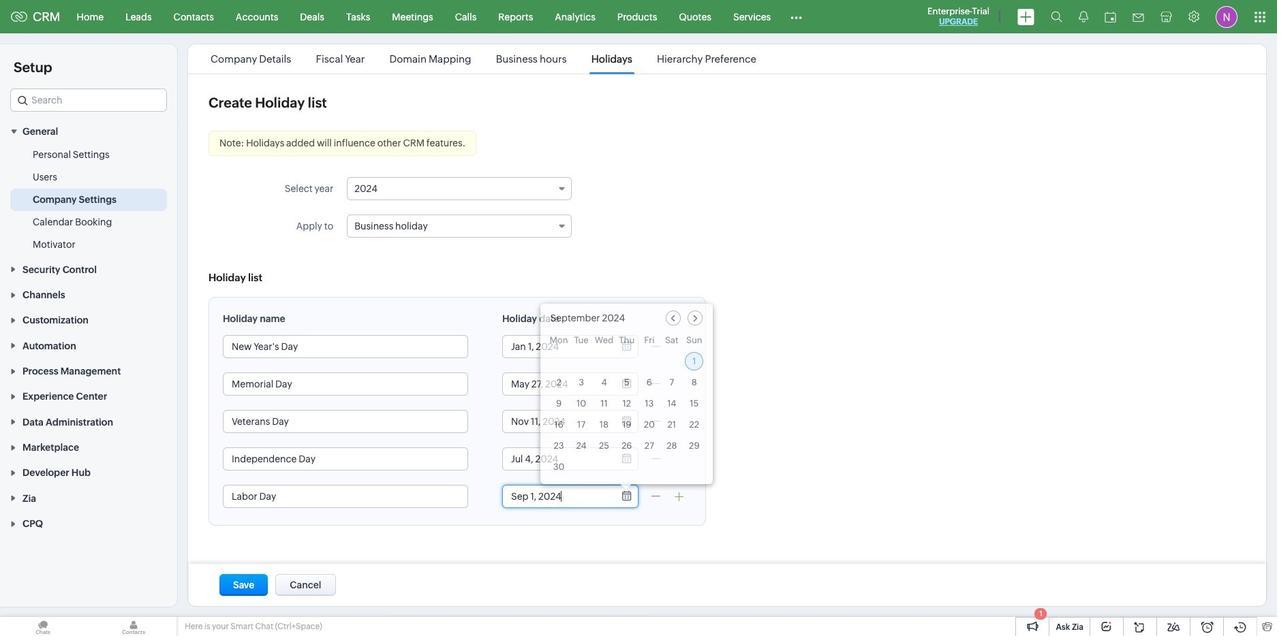 Task type: locate. For each thing, give the bounding box(es) containing it.
0 vertical spatial mmm d, yyyy text field
[[503, 336, 612, 358]]

3 row from the top
[[550, 373, 704, 392]]

region
[[0, 144, 177, 256]]

mmm d, yyyy text field for 3rd holiday name text field from the bottom of the page
[[503, 336, 612, 358]]

2 mmm d, yyyy text field from the top
[[503, 486, 612, 508]]

profile image
[[1216, 6, 1238, 28]]

cell
[[550, 352, 568, 371], [572, 352, 591, 371], [595, 352, 614, 371], [618, 352, 636, 371], [640, 352, 659, 371], [663, 352, 681, 371], [572, 458, 591, 476], [595, 458, 614, 476], [618, 458, 636, 476], [640, 458, 659, 476], [663, 458, 681, 476], [685, 458, 704, 476]]

grid
[[540, 333, 713, 485]]

0 vertical spatial holiday name text field
[[224, 373, 468, 395]]

MMM d, yyyy text field
[[503, 373, 612, 395], [503, 411, 612, 433], [503, 448, 612, 470]]

mails element
[[1124, 1, 1152, 32]]

1 vertical spatial holiday name text field
[[224, 411, 468, 433]]

3 holiday name text field from the top
[[224, 486, 468, 508]]

create menu image
[[1017, 9, 1035, 25]]

3 mmm d, yyyy text field from the top
[[503, 448, 612, 470]]

2 vertical spatial holiday name text field
[[224, 486, 468, 508]]

Holiday name text field
[[224, 336, 468, 358], [224, 448, 468, 470], [224, 486, 468, 508]]

row
[[550, 335, 704, 350], [550, 352, 704, 371], [550, 373, 704, 392], [550, 395, 704, 413], [550, 416, 704, 434], [550, 437, 704, 455], [550, 458, 704, 476]]

2 mmm d, yyyy text field from the top
[[503, 411, 612, 433]]

1 holiday name text field from the top
[[224, 336, 468, 358]]

None field
[[10, 89, 167, 112], [347, 177, 572, 200], [347, 215, 572, 238], [347, 177, 572, 200], [347, 215, 572, 238]]

1 vertical spatial mmm d, yyyy text field
[[503, 486, 612, 508]]

2 holiday name text field from the top
[[224, 448, 468, 470]]

MMM d, yyyy text field
[[503, 336, 612, 358], [503, 486, 612, 508]]

friday column header
[[640, 335, 659, 350]]

1 mmm d, yyyy text field from the top
[[503, 336, 612, 358]]

2 vertical spatial mmm d, yyyy text field
[[503, 448, 612, 470]]

2 row from the top
[[550, 352, 704, 371]]

list
[[198, 44, 769, 74]]

1 vertical spatial holiday name text field
[[224, 448, 468, 470]]

6 row from the top
[[550, 437, 704, 455]]

1 vertical spatial mmm d, yyyy text field
[[503, 411, 612, 433]]

signals image
[[1079, 11, 1088, 22]]

Holiday name text field
[[224, 373, 468, 395], [224, 411, 468, 433]]

chats image
[[0, 617, 86, 637]]

1 holiday name text field from the top
[[224, 373, 468, 395]]

0 vertical spatial holiday name text field
[[224, 336, 468, 358]]

1 mmm d, yyyy text field from the top
[[503, 373, 612, 395]]

saturday column header
[[663, 335, 681, 350]]

mails image
[[1133, 13, 1144, 21]]

0 vertical spatial mmm d, yyyy text field
[[503, 373, 612, 395]]

5 row from the top
[[550, 416, 704, 434]]

4 row from the top
[[550, 395, 704, 413]]

create menu element
[[1009, 0, 1043, 33]]



Task type: describe. For each thing, give the bounding box(es) containing it.
contacts image
[[91, 617, 177, 637]]

mmm d, yyyy text field for 2nd holiday name text field from the bottom of the page
[[503, 448, 612, 470]]

mmm d, yyyy text field for first holiday name text box from the top of the page
[[503, 373, 612, 395]]

signals element
[[1071, 0, 1097, 33]]

Other Modules field
[[782, 6, 811, 28]]

mmm d, yyyy text field for third holiday name text field from the top of the page
[[503, 486, 612, 508]]

1 row from the top
[[550, 335, 704, 350]]

thursday column header
[[618, 335, 636, 350]]

wednesday column header
[[595, 335, 614, 350]]

2 holiday name text field from the top
[[224, 411, 468, 433]]

none field search
[[10, 89, 167, 112]]

mmm d, yyyy text field for 1st holiday name text box from the bottom
[[503, 411, 612, 433]]

7 row from the top
[[550, 458, 704, 476]]

monday column header
[[550, 335, 568, 350]]

tuesday column header
[[572, 335, 591, 350]]

sunday column header
[[685, 335, 704, 350]]

Search text field
[[11, 89, 166, 111]]

profile element
[[1208, 0, 1246, 33]]

search element
[[1043, 0, 1071, 33]]

calendar image
[[1105, 11, 1116, 22]]

search image
[[1051, 11, 1062, 22]]



Task type: vqa. For each thing, say whether or not it's contained in the screenshot.
first Account from the left
no



